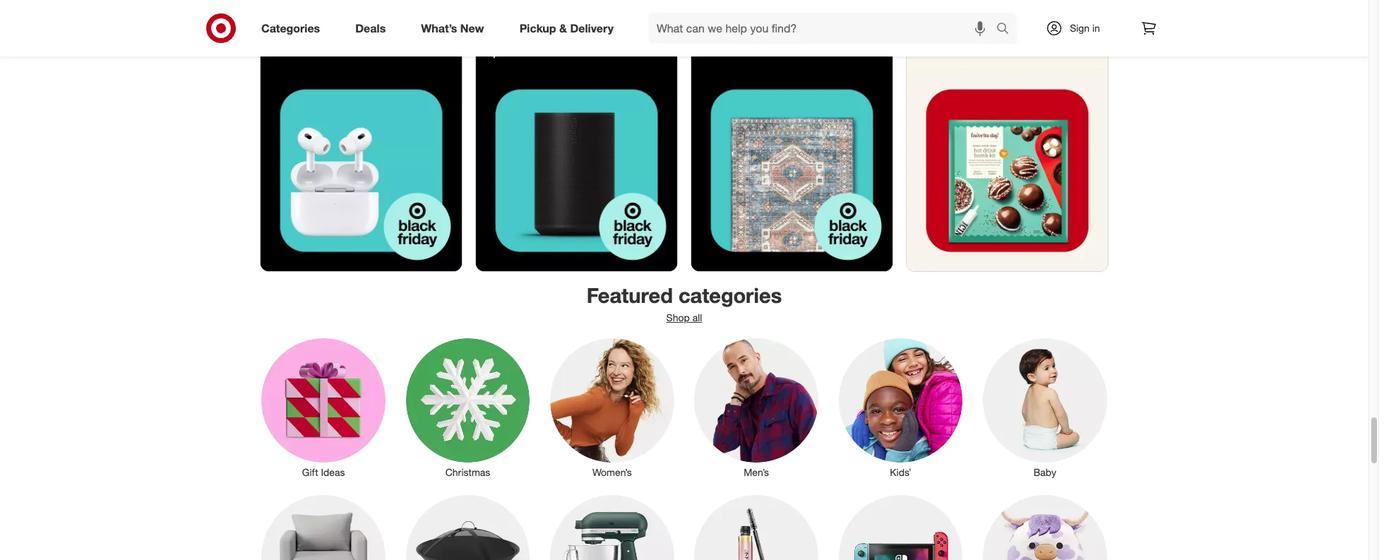 Task type: vqa. For each thing, say whether or not it's contained in the screenshot.
the search button
yes



Task type: describe. For each thing, give the bounding box(es) containing it.
new
[[460, 21, 484, 35]]

kids' link
[[829, 335, 973, 479]]

what's
[[421, 21, 457, 35]]

select sonos soundbars & speakers* link
[[476, 0, 677, 271]]

target black friday image for airpods*
[[261, 70, 462, 271]]

bombs
[[966, 16, 1001, 30]]

kids'
[[890, 466, 911, 478]]

delivery
[[570, 21, 614, 35]]

select airpods* link
[[261, 0, 462, 271]]

shop
[[666, 312, 690, 324]]

select for select sonos soundbars & speakers*
[[487, 30, 518, 45]]

sign in link
[[1034, 13, 1122, 44]]

what's new
[[421, 21, 484, 35]]

categories link
[[249, 13, 338, 44]]

rugs* link
[[691, 0, 893, 271]]

drink
[[938, 16, 963, 30]]

hot
[[918, 16, 934, 30]]

target black friday image for sonos
[[476, 70, 677, 271]]

sonos
[[521, 30, 553, 45]]

christmas link
[[396, 335, 540, 479]]

featured
[[587, 283, 673, 308]]

circle
[[1038, 16, 1066, 30]]

pickup & delivery
[[520, 21, 614, 35]]

sign
[[1070, 22, 1090, 34]]



Task type: locate. For each thing, give the bounding box(es) containing it.
all
[[693, 312, 702, 324]]

1 select from the left
[[272, 30, 302, 45]]

rugs*
[[703, 30, 729, 45]]

& right pickup
[[559, 21, 567, 35]]

with
[[1004, 16, 1025, 30]]

baby link
[[973, 335, 1117, 479]]

& right soundbars
[[613, 30, 620, 45]]

deals link
[[343, 13, 403, 44]]

gift ideas
[[302, 466, 345, 478]]

categories
[[679, 283, 782, 308]]

& inside select sonos soundbars & speakers*
[[613, 30, 620, 45]]

What can we help you find? suggestions appear below search field
[[648, 13, 1000, 44]]

3 target black friday image from the left
[[691, 70, 893, 271]]

select
[[272, 30, 302, 45], [487, 30, 518, 45]]

baby
[[1034, 466, 1056, 478]]

1 horizontal spatial &
[[613, 30, 620, 45]]

deals
[[355, 21, 386, 35]]

select for select airpods*
[[272, 30, 302, 45]]

0 horizontal spatial select
[[272, 30, 302, 45]]

sign in
[[1070, 22, 1100, 34]]

select left airpods*
[[272, 30, 302, 45]]

men's link
[[684, 335, 829, 479]]

shop all link
[[666, 312, 702, 324]]

what's new link
[[409, 13, 502, 44]]

select inside select sonos soundbars & speakers*
[[487, 30, 518, 45]]

airpods*
[[305, 30, 349, 45]]

search button
[[990, 13, 1024, 47]]

2 select from the left
[[487, 30, 518, 45]]

1 horizontal spatial target black friday image
[[476, 70, 677, 271]]

women's
[[592, 466, 632, 478]]

0 horizontal spatial target black friday image
[[261, 70, 462, 271]]

2 horizontal spatial target black friday image
[[691, 70, 893, 271]]

& inside "link"
[[559, 21, 567, 35]]

speakers*
[[487, 45, 537, 59]]

men's
[[744, 466, 769, 478]]

&
[[559, 21, 567, 35], [613, 30, 620, 45]]

target black friday image
[[261, 70, 462, 271], [476, 70, 677, 271], [691, 70, 893, 271]]

select airpods*
[[272, 30, 352, 45]]

women's link
[[540, 335, 684, 479]]

hot drink bombs with
[[918, 16, 1028, 30]]

featured categories shop all
[[587, 283, 782, 324]]

in
[[1092, 22, 1100, 34]]

1 horizontal spatial select
[[487, 30, 518, 45]]

2 target black friday image from the left
[[476, 70, 677, 271]]

pickup
[[520, 21, 556, 35]]

soundbars
[[556, 30, 610, 45]]

select sonos soundbars & speakers*
[[487, 30, 620, 59]]

ideas
[[321, 466, 345, 478]]

1 target black friday image from the left
[[261, 70, 462, 271]]

search
[[990, 22, 1024, 36]]

categories
[[261, 21, 320, 35]]

pickup & delivery link
[[508, 13, 631, 44]]

gift ideas link
[[251, 335, 396, 479]]

select right new
[[487, 30, 518, 45]]

gift
[[302, 466, 318, 478]]

christmas
[[445, 466, 490, 478]]

0 horizontal spatial &
[[559, 21, 567, 35]]



